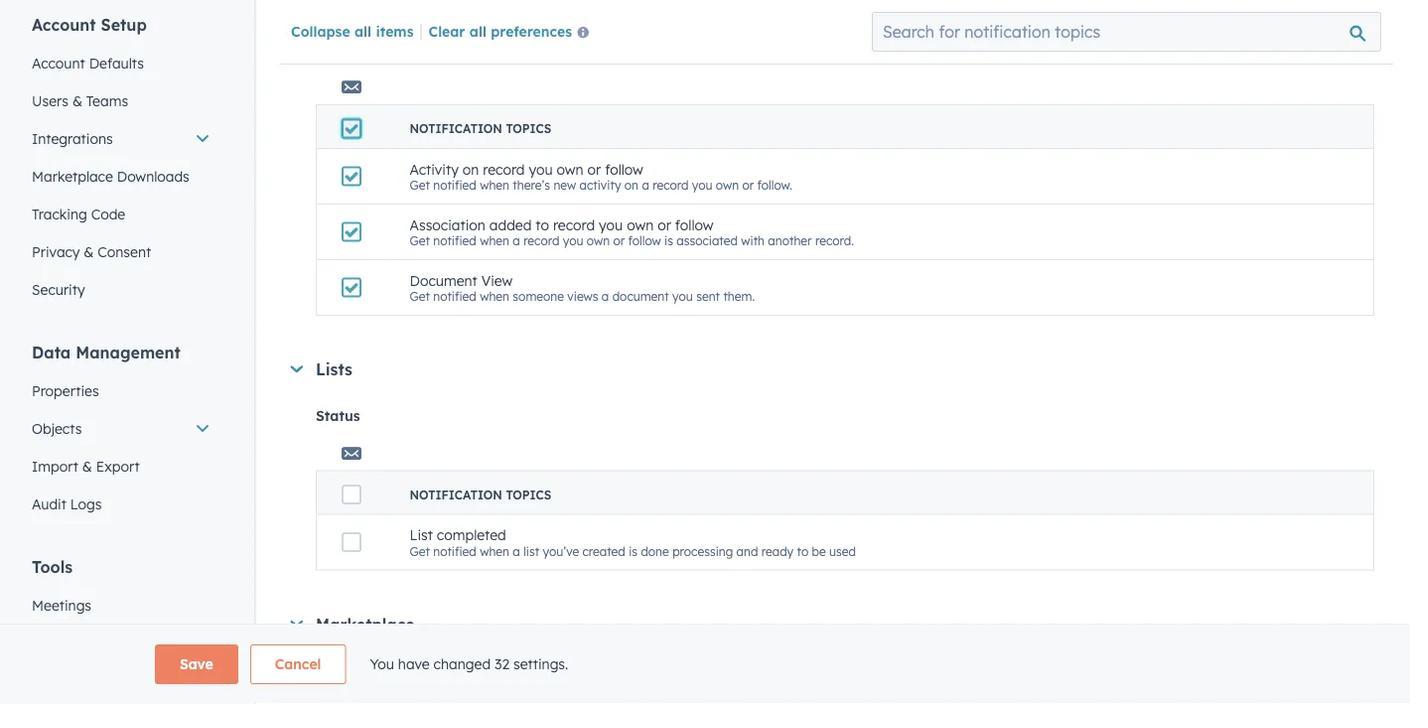 Task type: locate. For each thing, give the bounding box(es) containing it.
status down lists
[[316, 407, 360, 425]]

account up users
[[32, 55, 85, 72]]

notification for record updates
[[410, 121, 503, 136]]

2 vertical spatial &
[[82, 458, 92, 475]]

or left the 'follow.' at the right top
[[742, 178, 754, 192]]

0 horizontal spatial to
[[536, 216, 549, 233]]

sent
[[697, 289, 720, 304]]

notified up document
[[433, 233, 477, 248]]

topics for status
[[506, 487, 552, 502]]

0 horizontal spatial marketplace
[[32, 168, 113, 185]]

2 notification from the top
[[410, 487, 503, 502]]

1 when from the top
[[480, 178, 510, 192]]

1 all from the left
[[355, 22, 372, 39]]

0 vertical spatial to
[[536, 216, 549, 233]]

a inside document view get notified when someone views a document you sent them.
[[602, 289, 609, 304]]

clear
[[429, 22, 465, 39]]

is left the associated
[[665, 233, 673, 248]]

status left you
[[316, 662, 360, 679]]

when left someone
[[480, 289, 510, 304]]

follow
[[605, 160, 644, 178], [675, 216, 714, 233], [628, 233, 661, 248]]

objects button
[[20, 410, 223, 448]]

3 get from the top
[[410, 289, 430, 304]]

when left list
[[480, 544, 510, 559]]

on
[[463, 160, 479, 178], [625, 178, 639, 192]]

record updates
[[316, 41, 425, 59]]

you
[[370, 656, 394, 673]]

2 caret image from the top
[[290, 621, 303, 628]]

account for account setup
[[32, 15, 96, 35]]

document
[[410, 271, 478, 289]]

code
[[91, 206, 125, 223]]

notified up association
[[433, 178, 477, 192]]

account
[[32, 15, 96, 35], [32, 55, 85, 72]]

2 notification topics from the top
[[410, 487, 552, 502]]

1 horizontal spatial to
[[797, 544, 809, 559]]

and
[[737, 544, 758, 559]]

& for teams
[[72, 92, 82, 110]]

account setup element
[[20, 14, 223, 309]]

is left done
[[629, 544, 638, 559]]

1 vertical spatial to
[[797, 544, 809, 559]]

3 notified from the top
[[433, 289, 477, 304]]

caret image inside "lists" dropdown button
[[290, 366, 303, 373]]

1 vertical spatial is
[[629, 544, 638, 559]]

get up document
[[410, 233, 430, 248]]

integrations
[[32, 130, 113, 148]]

notification topics up activity
[[410, 121, 552, 136]]

notification topics for record updates
[[410, 121, 552, 136]]

caret image inside marketplace dropdown button
[[290, 621, 303, 628]]

you down activity
[[599, 216, 623, 233]]

when up view
[[480, 233, 510, 248]]

defaults
[[89, 55, 144, 72]]

a right views in the left of the page
[[602, 289, 609, 304]]

0 vertical spatial &
[[72, 92, 82, 110]]

you up document view get notified when someone views a document you sent them.
[[563, 233, 584, 248]]

added
[[490, 216, 532, 233]]

record
[[483, 160, 525, 178], [653, 178, 689, 192], [553, 216, 595, 233], [524, 233, 560, 248]]

notified right list
[[433, 544, 477, 559]]

1 notification from the top
[[410, 121, 503, 136]]

caret image left lists
[[290, 366, 303, 373]]

account setup
[[32, 15, 147, 35]]

follow inside the 'activity on record you own or follow get notified when there's new activity on a record you own or follow.'
[[605, 160, 644, 178]]

0 vertical spatial caret image
[[290, 366, 303, 373]]

0 vertical spatial account
[[32, 15, 96, 35]]

caret image
[[290, 366, 303, 373], [290, 621, 303, 628]]

0 vertical spatial topics
[[506, 121, 552, 136]]

& right the privacy
[[84, 243, 94, 261]]

to
[[536, 216, 549, 233], [797, 544, 809, 559]]

all inside button
[[470, 22, 487, 39]]

notified inside the association added to record you own or follow get notified when a record you own or follow is associated with another record.
[[433, 233, 477, 248]]

3 when from the top
[[480, 289, 510, 304]]

you
[[529, 160, 553, 178], [692, 178, 713, 192], [599, 216, 623, 233], [563, 233, 584, 248], [673, 289, 693, 304]]

clear all preferences button
[[429, 21, 597, 44]]

0 vertical spatial notification
[[410, 121, 503, 136]]

record up 'added'
[[483, 160, 525, 178]]

1 vertical spatial &
[[84, 243, 94, 261]]

marketplace
[[32, 168, 113, 185], [316, 614, 415, 634]]

& left export
[[82, 458, 92, 475]]

get inside list completed get notified when a list you've created is done processing and ready to be used
[[410, 544, 430, 559]]

ready
[[762, 544, 794, 559]]

a right activity
[[642, 178, 650, 192]]

marketplace up you
[[316, 614, 415, 634]]

1 vertical spatial account
[[32, 55, 85, 72]]

notification topics
[[410, 121, 552, 136], [410, 487, 552, 502]]

1 get from the top
[[410, 178, 430, 192]]

notified
[[433, 178, 477, 192], [433, 233, 477, 248], [433, 289, 477, 304], [433, 544, 477, 559]]

is inside list completed get notified when a list you've created is done processing and ready to be used
[[629, 544, 638, 559]]

data
[[32, 343, 71, 363]]

or left the associated
[[658, 216, 671, 233]]

topics up there's
[[506, 121, 552, 136]]

marketplace down integrations
[[32, 168, 113, 185]]

new
[[554, 178, 576, 192]]

all
[[355, 22, 372, 39], [470, 22, 487, 39]]

all up record updates on the left of the page
[[355, 22, 372, 39]]

get inside document view get notified when someone views a document you sent them.
[[410, 289, 430, 304]]

0 vertical spatial is
[[665, 233, 673, 248]]

1 vertical spatial marketplace
[[316, 614, 415, 634]]

2 when from the top
[[480, 233, 510, 248]]

4 notified from the top
[[433, 544, 477, 559]]

topics
[[506, 121, 552, 136], [506, 487, 552, 502]]

or
[[588, 160, 601, 178], [742, 178, 754, 192], [658, 216, 671, 233], [613, 233, 625, 248]]

own
[[557, 160, 584, 178], [716, 178, 739, 192], [627, 216, 654, 233], [587, 233, 610, 248]]

follow right new
[[605, 160, 644, 178]]

2 notified from the top
[[433, 233, 477, 248]]

1 vertical spatial caret image
[[290, 621, 303, 628]]

cancel button
[[250, 645, 346, 684]]

tools element
[[20, 556, 223, 704]]

get down association
[[410, 289, 430, 304]]

record.
[[816, 233, 854, 248]]

record up someone
[[524, 233, 560, 248]]

1 status from the top
[[316, 407, 360, 425]]

1 horizontal spatial is
[[665, 233, 673, 248]]

topics up list
[[506, 487, 552, 502]]

own right there's
[[557, 160, 584, 178]]

or right new
[[588, 160, 601, 178]]

to right 'added'
[[536, 216, 549, 233]]

1 horizontal spatial all
[[470, 22, 487, 39]]

0 vertical spatial marketplace
[[32, 168, 113, 185]]

notified inside document view get notified when someone views a document you sent them.
[[433, 289, 477, 304]]

& inside "link"
[[84, 243, 94, 261]]

items
[[376, 22, 414, 39]]

2 account from the top
[[32, 55, 85, 72]]

marketplace inside account setup element
[[32, 168, 113, 185]]

0 vertical spatial notification topics
[[410, 121, 552, 136]]

own down the 'activity on record you own or follow get notified when there's new activity on a record you own or follow.'
[[627, 216, 654, 233]]

done
[[641, 544, 669, 559]]

is
[[665, 233, 673, 248], [629, 544, 638, 559]]

record
[[316, 41, 365, 59]]

0 vertical spatial status
[[316, 407, 360, 425]]

all right clear
[[470, 22, 487, 39]]

or down activity
[[613, 233, 625, 248]]

when left there's
[[480, 178, 510, 192]]

4 when from the top
[[480, 544, 510, 559]]

2 status from the top
[[316, 662, 360, 679]]

list
[[410, 526, 433, 544]]

notification up completed
[[410, 487, 503, 502]]

1 caret image from the top
[[290, 366, 303, 373]]

a
[[642, 178, 650, 192], [513, 233, 520, 248], [602, 289, 609, 304], [513, 544, 520, 559]]

meetings
[[32, 597, 91, 614]]

notified left view
[[433, 289, 477, 304]]

when inside list completed get notified when a list you've created is done processing and ready to be used
[[480, 544, 510, 559]]

caret image up cancel
[[290, 621, 303, 628]]

0 horizontal spatial is
[[629, 544, 638, 559]]

data management
[[32, 343, 181, 363]]

1 horizontal spatial marketplace
[[316, 614, 415, 634]]

clear all preferences
[[429, 22, 572, 39]]

meetings link
[[20, 587, 223, 625]]

activity
[[580, 178, 621, 192]]

1 vertical spatial status
[[316, 662, 360, 679]]

4 get from the top
[[410, 544, 430, 559]]

all for collapse
[[355, 22, 372, 39]]

notification
[[410, 121, 503, 136], [410, 487, 503, 502]]

a up view
[[513, 233, 520, 248]]

1 topics from the top
[[506, 121, 552, 136]]

data management element
[[20, 342, 223, 524]]

notification for status
[[410, 487, 503, 502]]

account for account defaults
[[32, 55, 85, 72]]

1 notified from the top
[[433, 178, 477, 192]]

Search for notification topics search field
[[872, 12, 1382, 52]]

2 get from the top
[[410, 233, 430, 248]]

record up the association added to record you own or follow get notified when a record you own or follow is associated with another record.
[[653, 178, 689, 192]]

account up account defaults
[[32, 15, 96, 35]]

list completed get notified when a list you've created is done processing and ready to be used
[[410, 526, 856, 559]]

get up association
[[410, 178, 430, 192]]

users
[[32, 92, 69, 110]]

setup
[[101, 15, 147, 35]]

& right users
[[72, 92, 82, 110]]

a left list
[[513, 544, 520, 559]]

have
[[398, 656, 430, 673]]

1 notification topics from the top
[[410, 121, 552, 136]]

them.
[[724, 289, 755, 304]]

document
[[613, 289, 669, 304]]

2 all from the left
[[470, 22, 487, 39]]

settings.
[[514, 656, 568, 673]]

1 account from the top
[[32, 15, 96, 35]]

a inside the 'activity on record you own or follow get notified when there's new activity on a record you own or follow.'
[[642, 178, 650, 192]]

import
[[32, 458, 78, 475]]

notification topics up completed
[[410, 487, 552, 502]]

1 vertical spatial notification
[[410, 487, 503, 502]]

1 vertical spatial topics
[[506, 487, 552, 502]]

2 topics from the top
[[506, 487, 552, 502]]

get left completed
[[410, 544, 430, 559]]

notification up activity
[[410, 121, 503, 136]]

own up document view get notified when someone views a document you sent them.
[[587, 233, 610, 248]]

all for clear
[[470, 22, 487, 39]]

& inside the "data management" element
[[82, 458, 92, 475]]

logs
[[70, 496, 102, 513]]

0 horizontal spatial all
[[355, 22, 372, 39]]

status
[[316, 407, 360, 425], [316, 662, 360, 679]]

you left sent
[[673, 289, 693, 304]]

&
[[72, 92, 82, 110], [84, 243, 94, 261], [82, 458, 92, 475]]

1 vertical spatial notification topics
[[410, 487, 552, 502]]

to left be
[[797, 544, 809, 559]]



Task type: vqa. For each thing, say whether or not it's contained in the screenshot.
has
no



Task type: describe. For each thing, give the bounding box(es) containing it.
downloads
[[117, 168, 190, 185]]

32
[[495, 656, 510, 673]]

with
[[741, 233, 765, 248]]

activity
[[410, 160, 459, 178]]

collapse all items
[[291, 22, 414, 39]]

to inside list completed get notified when a list you've created is done processing and ready to be used
[[797, 544, 809, 559]]

topics for record updates
[[506, 121, 552, 136]]

a inside list completed get notified when a list you've created is done processing and ready to be used
[[513, 544, 520, 559]]

& for export
[[82, 458, 92, 475]]

consent
[[98, 243, 151, 261]]

save button
[[155, 645, 238, 684]]

audit logs link
[[20, 486, 223, 524]]

you up the associated
[[692, 178, 713, 192]]

teams
[[86, 92, 128, 110]]

you inside document view get notified when someone views a document you sent them.
[[673, 289, 693, 304]]

lists button
[[290, 360, 1375, 379]]

tracking code
[[32, 206, 125, 223]]

marketplace for marketplace
[[316, 614, 415, 634]]

to inside the association added to record you own or follow get notified when a record you own or follow is associated with another record.
[[536, 216, 549, 233]]

marketplace downloads link
[[20, 158, 223, 196]]

caret image for lists
[[290, 366, 303, 373]]

someone
[[513, 289, 564, 304]]

you've
[[543, 544, 579, 559]]

& for consent
[[84, 243, 94, 261]]

1 horizontal spatial on
[[625, 178, 639, 192]]

association
[[410, 216, 486, 233]]

integrations button
[[20, 120, 223, 158]]

tracking
[[32, 206, 87, 223]]

notification topics for status
[[410, 487, 552, 502]]

audit logs
[[32, 496, 102, 513]]

list
[[524, 544, 540, 559]]

tracking code link
[[20, 196, 223, 233]]

status for lists
[[316, 407, 360, 425]]

completed
[[437, 526, 506, 544]]

is inside the association added to record you own or follow get notified when a record you own or follow is associated with another record.
[[665, 233, 673, 248]]

another
[[768, 233, 812, 248]]

you left new
[[529, 160, 553, 178]]

document view get notified when someone views a document you sent them.
[[410, 271, 755, 304]]

association added to record you own or follow get notified when a record you own or follow is associated with another record.
[[410, 216, 854, 248]]

caret image for marketplace
[[290, 621, 303, 628]]

get inside the 'activity on record you own or follow get notified when there's new activity on a record you own or follow.'
[[410, 178, 430, 192]]

there's
[[513, 178, 550, 192]]

follow up document
[[628, 233, 661, 248]]

updates
[[369, 41, 425, 59]]

status for marketplace
[[316, 662, 360, 679]]

used
[[830, 544, 856, 559]]

export
[[96, 458, 140, 475]]

privacy
[[32, 243, 80, 261]]

preferences
[[491, 22, 572, 39]]

marketplace button
[[290, 614, 1375, 634]]

account defaults
[[32, 55, 144, 72]]

properties
[[32, 382, 99, 400]]

lists
[[316, 360, 353, 379]]

import & export link
[[20, 448, 223, 486]]

users & teams link
[[20, 82, 223, 120]]

own left the 'follow.' at the right top
[[716, 178, 739, 192]]

notified inside list completed get notified when a list you've created is done processing and ready to be used
[[433, 544, 477, 559]]

privacy & consent link
[[20, 233, 223, 271]]

tools
[[32, 557, 73, 577]]

when inside document view get notified when someone views a document you sent them.
[[480, 289, 510, 304]]

created
[[583, 544, 626, 559]]

associated
[[677, 233, 738, 248]]

view
[[482, 271, 513, 289]]

save
[[180, 656, 213, 673]]

cancel
[[275, 656, 321, 673]]

collapse
[[291, 22, 350, 39]]

get inside the association added to record you own or follow get notified when a record you own or follow is associated with another record.
[[410, 233, 430, 248]]

properties link
[[20, 373, 223, 410]]

users & teams
[[32, 92, 128, 110]]

management
[[76, 343, 181, 363]]

account defaults link
[[20, 45, 223, 82]]

you have changed 32 settings.
[[370, 656, 568, 673]]

0 horizontal spatial on
[[463, 160, 479, 178]]

collapse all items button
[[291, 22, 414, 39]]

objects
[[32, 420, 82, 438]]

processing
[[673, 544, 733, 559]]

security
[[32, 281, 85, 299]]

changed
[[434, 656, 491, 673]]

import & export
[[32, 458, 140, 475]]

views
[[568, 289, 599, 304]]

follow.
[[758, 178, 793, 192]]

security link
[[20, 271, 223, 309]]

privacy & consent
[[32, 243, 151, 261]]

when inside the association added to record you own or follow get notified when a record you own or follow is associated with another record.
[[480, 233, 510, 248]]

marketplace downloads
[[32, 168, 190, 185]]

notified inside the 'activity on record you own or follow get notified when there's new activity on a record you own or follow.'
[[433, 178, 477, 192]]

activity on record you own or follow get notified when there's new activity on a record you own or follow.
[[410, 160, 793, 192]]

record down new
[[553, 216, 595, 233]]

marketplace for marketplace downloads
[[32, 168, 113, 185]]

follow left with
[[675, 216, 714, 233]]

be
[[812, 544, 826, 559]]

a inside the association added to record you own or follow get notified when a record you own or follow is associated with another record.
[[513, 233, 520, 248]]

when inside the 'activity on record you own or follow get notified when there's new activity on a record you own or follow.'
[[480, 178, 510, 192]]

audit
[[32, 496, 67, 513]]



